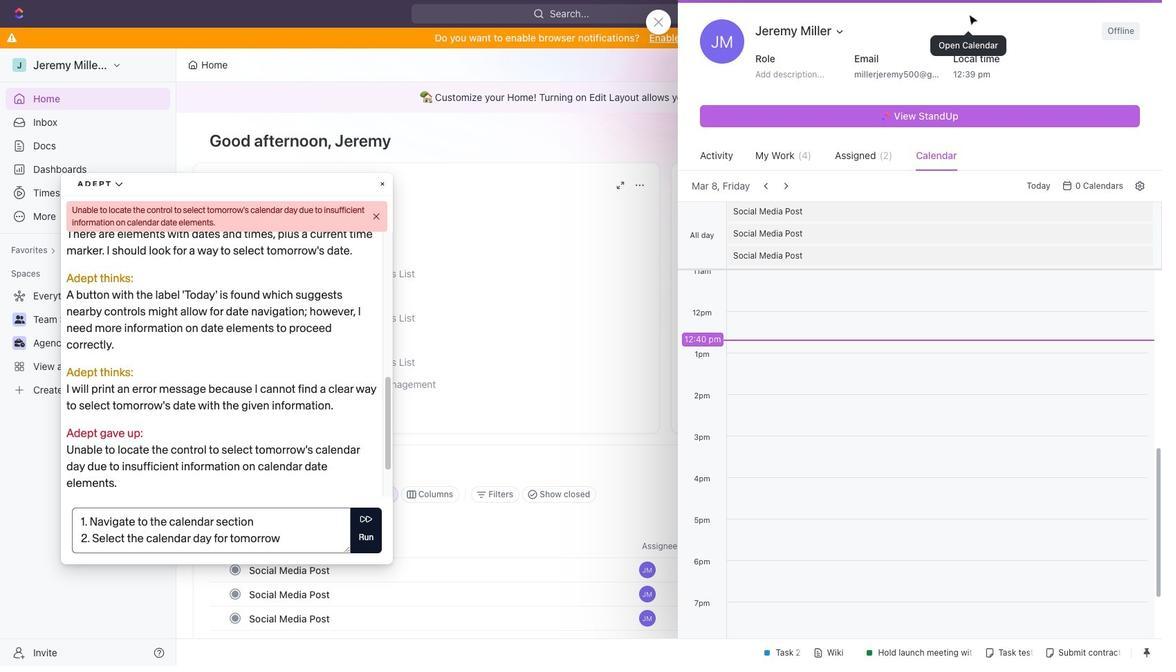 Task type: locate. For each thing, give the bounding box(es) containing it.
tree
[[6, 285, 170, 401]]

sidebar navigation
[[0, 48, 179, 666]]

alert
[[176, 82, 1155, 113]]

tree inside sidebar "navigation"
[[6, 285, 170, 401]]

user group image
[[14, 315, 25, 324]]

jeremy miller's workspace, , element
[[12, 58, 26, 72]]



Task type: vqa. For each thing, say whether or not it's contained in the screenshot.
tree within SIDEBAR navigation
yes



Task type: describe. For each thing, give the bounding box(es) containing it.
business time image
[[14, 339, 25, 347]]

business time image
[[210, 247, 221, 256]]



